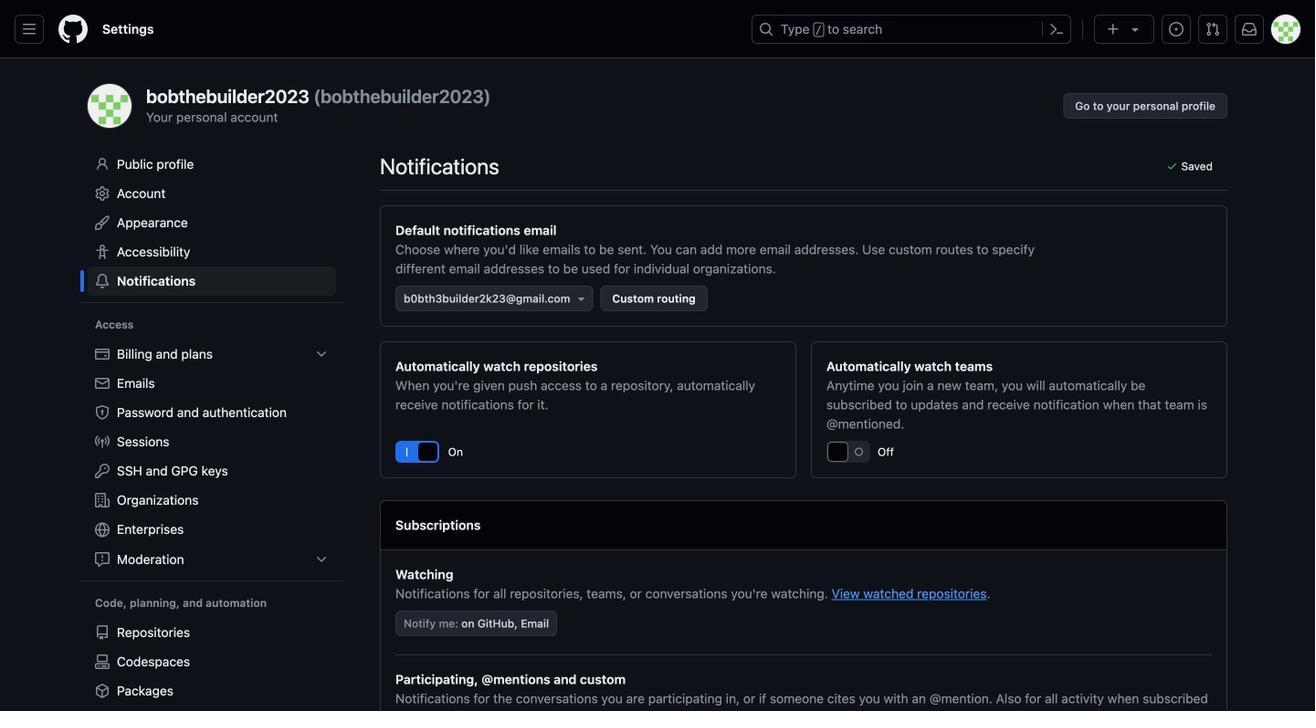 Task type: locate. For each thing, give the bounding box(es) containing it.
2 list from the top
[[88, 619, 336, 712]]

repo image
[[95, 626, 110, 640]]

list
[[88, 340, 336, 575], [88, 619, 336, 712]]

1 vertical spatial list
[[88, 619, 336, 712]]

gear image
[[95, 186, 110, 201]]

package image
[[95, 684, 110, 699]]

broadcast image
[[95, 435, 110, 450]]

0 vertical spatial list
[[88, 340, 336, 575]]

homepage image
[[58, 15, 88, 44]]

codespaces image
[[95, 655, 110, 670]]

sc 9kayk9 0 image
[[1167, 161, 1178, 172]]

bell image
[[95, 274, 110, 289]]

plus image
[[1106, 22, 1121, 37]]

command palette image
[[1050, 22, 1064, 37]]

organization image
[[95, 493, 110, 508]]

shield lock image
[[95, 406, 110, 420]]



Task type: describe. For each thing, give the bounding box(es) containing it.
issue opened image
[[1169, 22, 1184, 37]]

person image
[[95, 157, 110, 172]]

mail image
[[95, 376, 110, 391]]

notifications image
[[1243, 22, 1257, 37]]

@bobthebuilder2023 image
[[88, 84, 132, 128]]

git pull request image
[[1206, 22, 1221, 37]]

1 list from the top
[[88, 340, 336, 575]]

triangle down image
[[574, 291, 589, 306]]

accessibility image
[[95, 245, 110, 259]]

globe image
[[95, 523, 110, 538]]

paintbrush image
[[95, 216, 110, 230]]

triangle down image
[[1128, 22, 1143, 37]]

key image
[[95, 464, 110, 479]]



Task type: vqa. For each thing, say whether or not it's contained in the screenshot.
THE ACCESSIBILITY icon
yes



